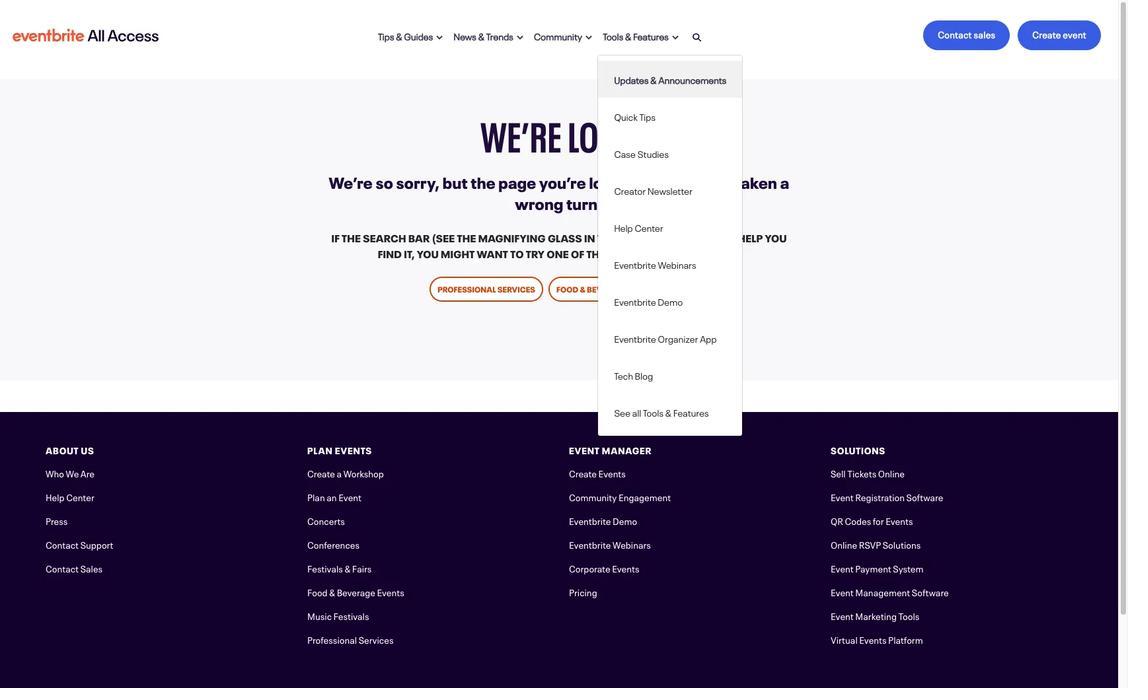 Task type: vqa. For each thing, say whether or not it's contained in the screenshot.
'Updates & Announcements' 'link'
yes



Task type: describe. For each thing, give the bounding box(es) containing it.
contact sales link
[[46, 562, 103, 575]]

quick tips link
[[598, 104, 742, 128]]

pricing link
[[569, 586, 597, 599]]

music festivals
[[307, 609, 369, 623]]

0 horizontal spatial you
[[417, 245, 439, 261]]

create a workshop link
[[307, 467, 384, 480]]

registration
[[855, 490, 905, 504]]

updates & announcements link
[[598, 67, 742, 91]]

press
[[46, 514, 68, 527]]

sales
[[974, 27, 996, 40]]

food for food & beverage events
[[307, 586, 328, 599]]

tips & guides
[[378, 29, 433, 42]]

search
[[363, 229, 406, 245]]

0 vertical spatial help center
[[614, 220, 663, 234]]

event payment system
[[831, 562, 924, 575]]

qr codes for events
[[831, 514, 913, 527]]

plan events
[[307, 443, 372, 457]]

blog
[[635, 368, 653, 382]]

see all tools & features link
[[598, 400, 742, 424]]

events for plan events
[[335, 443, 372, 457]]

1 horizontal spatial webinars
[[658, 257, 696, 271]]

we're for we're lost.
[[481, 102, 562, 163]]

0 vertical spatial eventbrite webinars
[[614, 257, 696, 271]]

& for announcements
[[651, 72, 657, 86]]

if the search bar (see the magnifying glass in the navigation) doesn't help you find it, you might want to try one of these popular categories:
[[331, 229, 787, 261]]

1 horizontal spatial for
[[873, 514, 884, 527]]

the right (see
[[457, 229, 476, 245]]

eventbrite for eventbrite organizer app link
[[614, 331, 656, 345]]

try
[[526, 245, 545, 261]]

qr
[[831, 514, 843, 527]]

rsvp
[[859, 538, 881, 551]]

tickets
[[847, 467, 877, 480]]

services
[[359, 633, 394, 646]]

community for community engagement
[[569, 490, 617, 504]]

contact sales link
[[923, 20, 1010, 50]]

tips & guides link
[[373, 21, 448, 50]]

who we are
[[46, 467, 95, 480]]

plan for plan an event
[[307, 490, 325, 504]]

community for community
[[534, 29, 583, 42]]

corporate events link
[[569, 562, 639, 575]]

& for trends
[[478, 29, 485, 42]]

see all tools & features
[[614, 405, 709, 419]]

concerts
[[307, 514, 345, 527]]

events for corporate events
[[612, 562, 639, 575]]

lost.
[[568, 102, 638, 163]]

1 vertical spatial eventbrite webinars
[[569, 538, 651, 551]]

all
[[632, 405, 641, 419]]

event payment system link
[[831, 562, 924, 575]]

online rsvp solutions
[[831, 538, 921, 551]]

are
[[81, 467, 95, 480]]

page
[[499, 170, 536, 193]]

demo for eventbrite demo 'link' to the top
[[658, 294, 683, 308]]

professional for professional services
[[438, 283, 496, 295]]

press link
[[46, 514, 68, 527]]

these
[[586, 245, 619, 261]]

events down event registration software
[[886, 514, 913, 527]]

1 vertical spatial tips
[[640, 109, 656, 123]]

music
[[307, 609, 332, 623]]

online rsvp solutions link
[[831, 538, 921, 551]]

bar
[[408, 229, 430, 245]]

event manager
[[569, 443, 652, 457]]

0 vertical spatial eventbrite demo link
[[598, 289, 742, 313]]

festivals & fairs link
[[307, 562, 372, 575]]

case
[[614, 146, 636, 160]]

a inside we're so sorry, but the page you're looking for must've taken a wrong turn.
[[780, 170, 789, 193]]

help
[[738, 229, 763, 245]]

eventbrite demo for eventbrite demo 'link' to the top
[[614, 294, 683, 308]]

1 horizontal spatial center
[[635, 220, 663, 234]]

case studies link
[[598, 141, 742, 165]]

event for event registration software
[[831, 490, 854, 504]]

create a workshop
[[307, 467, 384, 480]]

tech blog
[[614, 368, 653, 382]]

community engagement link
[[569, 490, 671, 504]]

news & trends link
[[448, 21, 529, 50]]

taken
[[735, 170, 777, 193]]

glass
[[548, 229, 582, 245]]

updates
[[614, 72, 649, 86]]

system
[[893, 562, 924, 575]]

create for create events
[[569, 467, 597, 480]]

& for guides
[[396, 29, 402, 42]]

food & beverage events link
[[307, 586, 404, 599]]

contact support
[[46, 538, 113, 551]]

might
[[441, 245, 475, 261]]

0 vertical spatial help
[[614, 220, 633, 234]]

event for event management software
[[831, 586, 854, 599]]

eventbrite for bottom eventbrite demo 'link'
[[569, 514, 611, 527]]

the right in
[[597, 229, 617, 245]]

eventbrite down navigation) on the top
[[614, 257, 656, 271]]

conferences
[[307, 538, 360, 551]]

contact for contact support
[[46, 538, 79, 551]]

see
[[614, 405, 631, 419]]

0 vertical spatial help center link
[[598, 215, 742, 239]]

we're so sorry, but the page you're looking for must've taken a wrong turn.
[[329, 170, 789, 214]]

engagement
[[619, 490, 671, 504]]

payment
[[855, 562, 891, 575]]

1 horizontal spatial you
[[765, 229, 787, 245]]

beverage
[[587, 283, 628, 295]]

want
[[477, 245, 508, 261]]

corporate events
[[569, 562, 639, 575]]

1 vertical spatial help center link
[[46, 490, 94, 504]]

pricing
[[569, 586, 597, 599]]

creator
[[614, 183, 646, 197]]

arrow image for tools & features
[[672, 35, 679, 40]]

manager
[[602, 443, 652, 457]]

0 horizontal spatial tips
[[378, 29, 394, 42]]

quick tips
[[614, 109, 656, 123]]

create for create a workshop
[[307, 467, 335, 480]]

virtual events platform link
[[831, 633, 923, 646]]

announcements
[[659, 72, 727, 86]]

tools for event marketing tools
[[898, 609, 919, 623]]

food for food & beverage
[[557, 283, 578, 295]]

case studies
[[614, 146, 669, 160]]

contact sales
[[46, 562, 103, 575]]

events right the beverage
[[377, 586, 404, 599]]

eventbrite up corporate at the right bottom of page
[[569, 538, 611, 551]]

of
[[571, 245, 584, 261]]

for inside we're so sorry, but the page you're looking for must've taken a wrong turn.
[[647, 170, 669, 193]]

1 vertical spatial a
[[337, 467, 342, 480]]

to
[[510, 245, 524, 261]]

event
[[1063, 27, 1086, 40]]

0 horizontal spatial online
[[831, 538, 857, 551]]

app
[[700, 331, 717, 345]]



Task type: locate. For each thing, give the bounding box(es) containing it.
so
[[376, 170, 393, 193]]

1 vertical spatial tools
[[643, 405, 664, 419]]

beverage
[[337, 586, 375, 599]]

creator newsletter
[[614, 183, 693, 197]]

eventbrite down 'community engagement'
[[569, 514, 611, 527]]

1 vertical spatial food
[[307, 586, 328, 599]]

& left beverage
[[580, 283, 586, 295]]

for down studies
[[647, 170, 669, 193]]

for right codes
[[873, 514, 884, 527]]

concerts link
[[307, 514, 345, 527]]

but
[[443, 170, 468, 193]]

1 vertical spatial we're
[[329, 170, 373, 193]]

0 horizontal spatial we're
[[329, 170, 373, 193]]

demo for bottom eventbrite demo 'link'
[[613, 514, 637, 527]]

1 plan from the top
[[307, 443, 333, 457]]

eventbrite demo link up eventbrite organizer app link
[[598, 289, 742, 313]]

0 vertical spatial tips
[[378, 29, 394, 42]]

arrow image for tips & guides
[[436, 35, 443, 40]]

demo up eventbrite organizer app link
[[658, 294, 683, 308]]

tools up platform on the right of page
[[898, 609, 919, 623]]

1 vertical spatial eventbrite webinars link
[[569, 538, 651, 551]]

eventbrite organizer app
[[614, 331, 717, 345]]

tips right "quick"
[[640, 109, 656, 123]]

we're left so
[[329, 170, 373, 193]]

solutions up system
[[883, 538, 921, 551]]

solutions
[[831, 443, 886, 457], [883, 538, 921, 551]]

0 vertical spatial webinars
[[658, 257, 696, 271]]

& right news
[[478, 29, 485, 42]]

search icon image
[[693, 33, 702, 43]]

0 vertical spatial solutions
[[831, 443, 886, 457]]

one
[[547, 245, 569, 261]]

events for virtual events platform
[[859, 633, 887, 646]]

arrow image for community
[[586, 35, 592, 40]]

food up the music
[[307, 586, 328, 599]]

qr codes for events link
[[831, 514, 913, 527]]

eventbrite demo inside 'link'
[[614, 294, 683, 308]]

community right arrow icon
[[534, 29, 583, 42]]

in
[[584, 229, 595, 245]]

wrong
[[515, 191, 563, 214]]

who we are link
[[46, 467, 95, 480]]

1 vertical spatial help center
[[46, 490, 94, 504]]

event registration software
[[831, 490, 943, 504]]

you right help
[[765, 229, 787, 245]]

create up an
[[307, 467, 335, 480]]

professional for professional services
[[307, 633, 357, 646]]

2 horizontal spatial create
[[1033, 27, 1061, 40]]

1 vertical spatial festivals
[[333, 609, 369, 623]]

0 vertical spatial professional
[[438, 283, 496, 295]]

community link
[[529, 21, 598, 50]]

0 vertical spatial eventbrite webinars link
[[598, 252, 742, 276]]

3 arrow image from the left
[[672, 35, 679, 40]]

arrow image inside the tools & features link
[[672, 35, 679, 40]]

contact for contact sales
[[938, 27, 972, 40]]

online down qr on the right bottom of the page
[[831, 538, 857, 551]]

we
[[66, 467, 79, 480]]

trends
[[486, 29, 513, 42]]

tech
[[614, 368, 633, 382]]

1 vertical spatial professional
[[307, 633, 357, 646]]

1 horizontal spatial food
[[557, 283, 578, 295]]

0 horizontal spatial a
[[337, 467, 342, 480]]

1 horizontal spatial features
[[673, 405, 709, 419]]

community
[[534, 29, 583, 42], [569, 490, 617, 504]]

1 horizontal spatial arrow image
[[586, 35, 592, 40]]

events for create events
[[598, 467, 626, 480]]

0 vertical spatial community
[[534, 29, 583, 42]]

1 horizontal spatial we're
[[481, 102, 562, 163]]

0 horizontal spatial webinars
[[613, 538, 651, 551]]

eventbrite inside eventbrite demo 'link'
[[614, 294, 656, 308]]

event for event marketing tools
[[831, 609, 854, 623]]

1 horizontal spatial demo
[[658, 294, 683, 308]]

arrow image inside the community link
[[586, 35, 592, 40]]

events down event manager
[[598, 467, 626, 480]]

1 vertical spatial eventbrite demo link
[[569, 514, 637, 527]]

1 vertical spatial online
[[831, 538, 857, 551]]

events down event marketing tools on the right of page
[[859, 633, 887, 646]]

tips left guides
[[378, 29, 394, 42]]

food & beverage
[[557, 283, 628, 295]]

food & beverage events
[[307, 586, 404, 599]]

0 vertical spatial contact
[[938, 27, 972, 40]]

online
[[878, 467, 905, 480], [831, 538, 857, 551]]

we're lost.
[[481, 102, 638, 163]]

1 horizontal spatial help
[[614, 220, 633, 234]]

we're for we're so sorry, but the page you're looking for must've taken a wrong turn.
[[329, 170, 373, 193]]

event for event manager
[[569, 443, 600, 457]]

0 horizontal spatial arrow image
[[436, 35, 443, 40]]

0 horizontal spatial demo
[[613, 514, 637, 527]]

0 vertical spatial eventbrite demo
[[614, 294, 683, 308]]

tips
[[378, 29, 394, 42], [640, 109, 656, 123]]

arrow image left search icon
[[672, 35, 679, 40]]

1 horizontal spatial professional
[[438, 283, 496, 295]]

0 vertical spatial food
[[557, 283, 578, 295]]

eventbrite demo link down 'community engagement'
[[569, 514, 637, 527]]

eventbrite webinars up the 'corporate events'
[[569, 538, 651, 551]]

&
[[396, 29, 402, 42], [478, 29, 485, 42], [625, 29, 632, 42], [651, 72, 657, 86], [580, 283, 586, 295], [665, 405, 672, 419], [345, 562, 350, 575], [329, 586, 335, 599]]

& for beverage
[[329, 586, 335, 599]]

eventbrite up eventbrite organizer app
[[614, 294, 656, 308]]

1 vertical spatial center
[[66, 490, 94, 504]]

creator newsletter link
[[598, 178, 742, 202]]

1 horizontal spatial online
[[878, 467, 905, 480]]

2 arrow image from the left
[[586, 35, 592, 40]]

eventbrite up 'tech blog'
[[614, 331, 656, 345]]

popular
[[621, 245, 669, 261]]

you right it,
[[417, 245, 439, 261]]

0 horizontal spatial food
[[307, 586, 328, 599]]

create inside create event link
[[1033, 27, 1061, 40]]

center down the 'are'
[[66, 490, 94, 504]]

a right taken
[[780, 170, 789, 193]]

software for event management software
[[912, 586, 949, 599]]

0 horizontal spatial help center link
[[46, 490, 94, 504]]

create down event manager
[[569, 467, 597, 480]]

eventbrite demo up eventbrite organizer app
[[614, 294, 683, 308]]

sell tickets online
[[831, 467, 905, 480]]

contact for contact sales
[[46, 562, 79, 575]]

marketing
[[855, 609, 897, 623]]

looking
[[589, 170, 644, 193]]

professional services link
[[430, 277, 543, 302]]

tools up updates at the right top of page
[[603, 29, 623, 42]]

0 vertical spatial center
[[635, 220, 663, 234]]

it,
[[404, 245, 415, 261]]

event management software
[[831, 586, 949, 599]]

we're up page
[[481, 102, 562, 163]]

event left management
[[831, 586, 854, 599]]

0 vertical spatial a
[[780, 170, 789, 193]]

professional services
[[307, 633, 394, 646]]

a
[[780, 170, 789, 193], [337, 467, 342, 480]]

festivals & fairs
[[307, 562, 372, 575]]

0 vertical spatial for
[[647, 170, 669, 193]]

0 horizontal spatial help center
[[46, 490, 94, 504]]

virtual
[[831, 633, 858, 646]]

a down plan events
[[337, 467, 342, 480]]

categories:
[[671, 245, 740, 261]]

webinars up corporate events link
[[613, 538, 651, 551]]

0 horizontal spatial create
[[307, 467, 335, 480]]

software down system
[[912, 586, 949, 599]]

eventbrite demo
[[614, 294, 683, 308], [569, 514, 637, 527]]

eventbrite for eventbrite demo 'link' to the top
[[614, 294, 656, 308]]

must've
[[672, 170, 732, 193]]

1 vertical spatial help
[[46, 490, 65, 504]]

plan an event
[[307, 490, 361, 504]]

help up these
[[614, 220, 633, 234]]

food
[[557, 283, 578, 295], [307, 586, 328, 599]]

event left payment at the right bottom
[[831, 562, 854, 575]]

demo down 'community engagement'
[[613, 514, 637, 527]]

0 horizontal spatial tools
[[603, 29, 623, 42]]

& up updates at the right top of page
[[625, 29, 632, 42]]

create
[[1033, 27, 1061, 40], [307, 467, 335, 480], [569, 467, 597, 480]]

1 vertical spatial eventbrite demo
[[569, 514, 637, 527]]

help down who
[[46, 490, 65, 504]]

1 vertical spatial plan
[[307, 490, 325, 504]]

0 vertical spatial we're
[[481, 102, 562, 163]]

0 vertical spatial tools
[[603, 29, 623, 42]]

1 horizontal spatial create
[[569, 467, 597, 480]]

updates & announcements
[[614, 72, 727, 86]]

studies
[[638, 146, 669, 160]]

event down sell
[[831, 490, 854, 504]]

quick
[[614, 109, 638, 123]]

services
[[497, 283, 535, 295]]

& left the beverage
[[329, 586, 335, 599]]

& for beverage
[[580, 283, 586, 295]]

arrow image right guides
[[436, 35, 443, 40]]

2 horizontal spatial tools
[[898, 609, 919, 623]]

1 vertical spatial software
[[912, 586, 949, 599]]

create for create event
[[1033, 27, 1061, 40]]

0 vertical spatial demo
[[658, 294, 683, 308]]

contact down the press link
[[46, 538, 79, 551]]

0 vertical spatial features
[[633, 29, 669, 42]]

festivals up professional services link
[[333, 609, 369, 623]]

event up create events
[[569, 443, 600, 457]]

1 horizontal spatial tips
[[640, 109, 656, 123]]

help center up popular
[[614, 220, 663, 234]]

2 plan from the top
[[307, 490, 325, 504]]

event
[[569, 443, 600, 457], [339, 490, 361, 504], [831, 490, 854, 504], [831, 562, 854, 575], [831, 586, 854, 599], [831, 609, 854, 623]]

events right corporate at the right bottom of page
[[612, 562, 639, 575]]

event for event payment system
[[831, 562, 854, 575]]

the right but
[[471, 170, 496, 193]]

features left search icon
[[633, 29, 669, 42]]

corporate
[[569, 562, 610, 575]]

logo eventbrite image
[[11, 23, 161, 47]]

food & beverage link
[[549, 277, 636, 302]]

events up create a workshop link
[[335, 443, 372, 457]]

1 vertical spatial for
[[873, 514, 884, 527]]

& for features
[[625, 29, 632, 42]]

professional down music festivals link
[[307, 633, 357, 646]]

food down the one
[[557, 283, 578, 295]]

solutions up tickets
[[831, 443, 886, 457]]

features down tech blog link
[[673, 405, 709, 419]]

0 horizontal spatial for
[[647, 170, 669, 193]]

conferences link
[[307, 538, 360, 551]]

the right if
[[342, 229, 361, 245]]

sales
[[80, 562, 103, 575]]

1 horizontal spatial tools
[[643, 405, 664, 419]]

platform
[[888, 633, 923, 646]]

create left event
[[1033, 27, 1061, 40]]

software for event registration software
[[906, 490, 943, 504]]

community engagement
[[569, 490, 671, 504]]

webinars down navigation) on the top
[[658, 257, 696, 271]]

eventbrite
[[614, 257, 656, 271], [614, 294, 656, 308], [614, 331, 656, 345], [569, 514, 611, 527], [569, 538, 611, 551]]

arrow image
[[517, 35, 523, 40]]

tools inside the 'see all tools & features' link
[[643, 405, 664, 419]]

the inside we're so sorry, but the page you're looking for must've taken a wrong turn.
[[471, 170, 496, 193]]

2 vertical spatial tools
[[898, 609, 919, 623]]

arrow image left "tools & features"
[[586, 35, 592, 40]]

0 horizontal spatial features
[[633, 29, 669, 42]]

fairs
[[352, 562, 372, 575]]

2 vertical spatial contact
[[46, 562, 79, 575]]

eventbrite webinars link down navigation) on the top
[[598, 252, 742, 276]]

news & trends
[[454, 29, 513, 42]]

1 horizontal spatial help center
[[614, 220, 663, 234]]

festivals
[[307, 562, 343, 575], [333, 609, 369, 623]]

tools for see all tools & features
[[643, 405, 664, 419]]

professional
[[438, 283, 496, 295], [307, 633, 357, 646]]

eventbrite demo down 'community engagement'
[[569, 514, 637, 527]]

0 vertical spatial software
[[906, 490, 943, 504]]

0 horizontal spatial center
[[66, 490, 94, 504]]

community down create events 'link'
[[569, 490, 617, 504]]

2 horizontal spatial arrow image
[[672, 35, 679, 40]]

event up "virtual"
[[831, 609, 854, 623]]

help center down who we are 'link'
[[46, 490, 94, 504]]

virtual events platform
[[831, 633, 923, 646]]

& for fairs
[[345, 562, 350, 575]]

eventbrite inside eventbrite organizer app link
[[614, 331, 656, 345]]

we're inside we're so sorry, but the page you're looking for must've taken a wrong turn.
[[329, 170, 373, 193]]

1 arrow image from the left
[[436, 35, 443, 40]]

arrow image
[[436, 35, 443, 40], [586, 35, 592, 40], [672, 35, 679, 40]]

0 vertical spatial plan
[[307, 443, 333, 457]]

festivals down conferences link
[[307, 562, 343, 575]]

contact sales
[[938, 27, 996, 40]]

help center link down who we are 'link'
[[46, 490, 94, 504]]

plan up create a workshop link
[[307, 443, 333, 457]]

eventbrite webinars link up the 'corporate events'
[[569, 538, 651, 551]]

& left guides
[[396, 29, 402, 42]]

tech blog link
[[598, 363, 742, 387]]

& left fairs
[[345, 562, 350, 575]]

& right all
[[665, 405, 672, 419]]

management
[[855, 586, 910, 599]]

plan
[[307, 443, 333, 457], [307, 490, 325, 504]]

online up event registration software
[[878, 467, 905, 480]]

eventbrite demo for bottom eventbrite demo 'link'
[[569, 514, 637, 527]]

1 vertical spatial community
[[569, 490, 617, 504]]

plan for plan events
[[307, 443, 333, 457]]

plan left an
[[307, 490, 325, 504]]

0 horizontal spatial professional
[[307, 633, 357, 646]]

1 vertical spatial features
[[673, 405, 709, 419]]

news
[[454, 29, 477, 42]]

contact left sales
[[46, 562, 79, 575]]

eventbrite demo link
[[598, 289, 742, 313], [569, 514, 637, 527]]

1 vertical spatial solutions
[[883, 538, 921, 551]]

center up popular
[[635, 220, 663, 234]]

help center link up popular
[[598, 215, 742, 239]]

about
[[46, 443, 79, 457]]

tools right all
[[643, 405, 664, 419]]

1 horizontal spatial help center link
[[598, 215, 742, 239]]

guides
[[404, 29, 433, 42]]

software
[[906, 490, 943, 504], [912, 586, 949, 599]]

software right registration
[[906, 490, 943, 504]]

professional down might
[[438, 283, 496, 295]]

1 vertical spatial webinars
[[613, 538, 651, 551]]

professional services
[[438, 283, 535, 295]]

demo inside eventbrite demo 'link'
[[658, 294, 683, 308]]

about us
[[46, 443, 94, 457]]

who
[[46, 467, 64, 480]]

features
[[633, 29, 669, 42], [673, 405, 709, 419]]

support
[[80, 538, 113, 551]]

magnifying
[[478, 229, 546, 245]]

1 horizontal spatial a
[[780, 170, 789, 193]]

arrow image inside tips & guides link
[[436, 35, 443, 40]]

professional services link
[[307, 633, 394, 646]]

1 vertical spatial demo
[[613, 514, 637, 527]]

1 vertical spatial contact
[[46, 538, 79, 551]]

an
[[327, 490, 337, 504]]

0 vertical spatial online
[[878, 467, 905, 480]]

music festivals link
[[307, 609, 369, 623]]

event right an
[[339, 490, 361, 504]]

& right updates at the right top of page
[[651, 72, 657, 86]]

you're
[[539, 170, 586, 193]]

eventbrite webinars down navigation) on the top
[[614, 257, 696, 271]]

0 horizontal spatial help
[[46, 490, 65, 504]]

0 vertical spatial festivals
[[307, 562, 343, 575]]

contact left sales at the right top
[[938, 27, 972, 40]]



